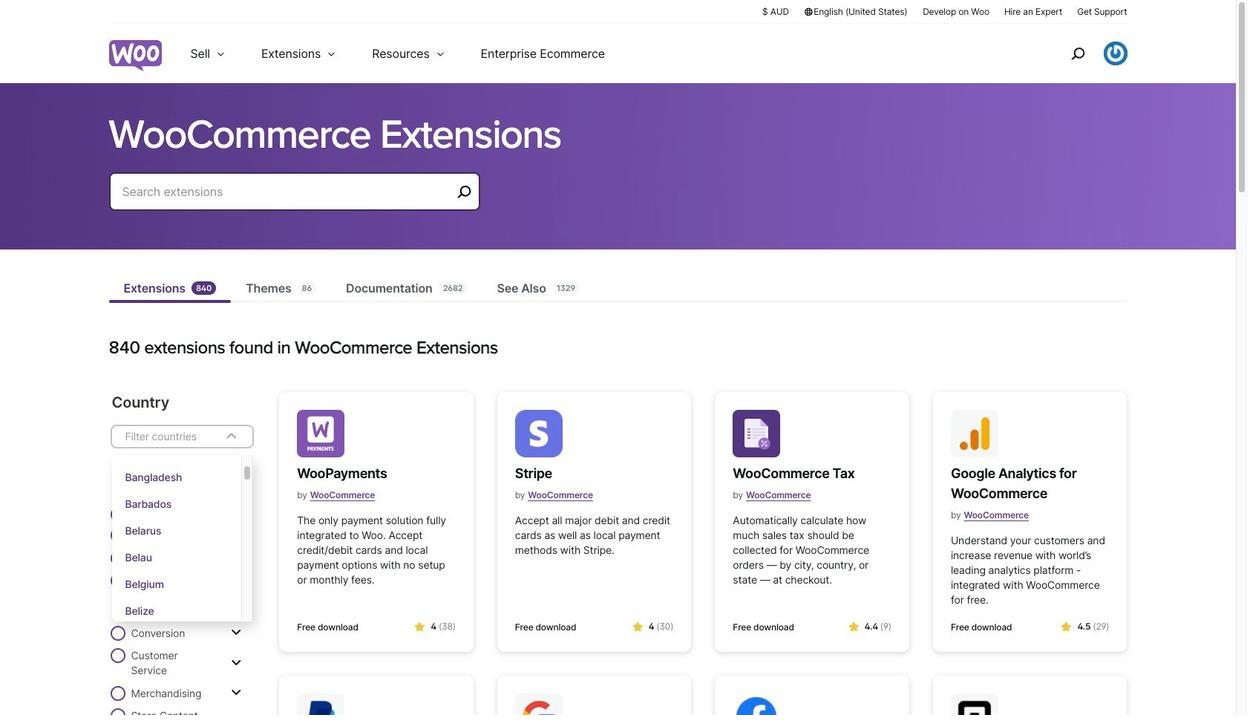 Task type: describe. For each thing, give the bounding box(es) containing it.
open account menu image
[[1104, 42, 1128, 65]]

7 option from the top
[[112, 598, 242, 625]]

service navigation menu element
[[1040, 29, 1128, 78]]

angle down image
[[223, 428, 241, 446]]

5 option from the top
[[112, 544, 242, 571]]

4 option from the top
[[112, 518, 242, 544]]

3 show subcategories image from the top
[[231, 687, 241, 699]]



Task type: vqa. For each thing, say whether or not it's contained in the screenshot.
Distribution
no



Task type: locate. For each thing, give the bounding box(es) containing it.
1 option from the top
[[112, 437, 242, 464]]

1 show subcategories image from the top
[[231, 589, 241, 601]]

show subcategories image
[[231, 552, 241, 564], [231, 657, 241, 669]]

1 vertical spatial show subcategories image
[[231, 657, 241, 669]]

3 option from the top
[[112, 491, 242, 518]]

Filter countries field
[[110, 425, 254, 625], [124, 427, 213, 446]]

show subcategories image
[[231, 589, 241, 601], [231, 627, 241, 639], [231, 687, 241, 699]]

None search field
[[109, 172, 480, 229]]

2 show subcategories image from the top
[[231, 627, 241, 639]]

0 vertical spatial show subcategories image
[[231, 589, 241, 601]]

1 show subcategories image from the top
[[231, 552, 241, 564]]

Search extensions search field
[[122, 181, 452, 202]]

1 vertical spatial show subcategories image
[[231, 627, 241, 639]]

2 show subcategories image from the top
[[231, 657, 241, 669]]

search image
[[1066, 42, 1090, 65]]

2 vertical spatial show subcategories image
[[231, 687, 241, 699]]

list box
[[112, 437, 253, 625]]

2 option from the top
[[112, 464, 242, 491]]

0 vertical spatial show subcategories image
[[231, 552, 241, 564]]

option
[[112, 437, 242, 464], [112, 464, 242, 491], [112, 491, 242, 518], [112, 518, 242, 544], [112, 544, 242, 571], [112, 571, 242, 598], [112, 598, 242, 625]]

6 option from the top
[[112, 571, 242, 598]]



